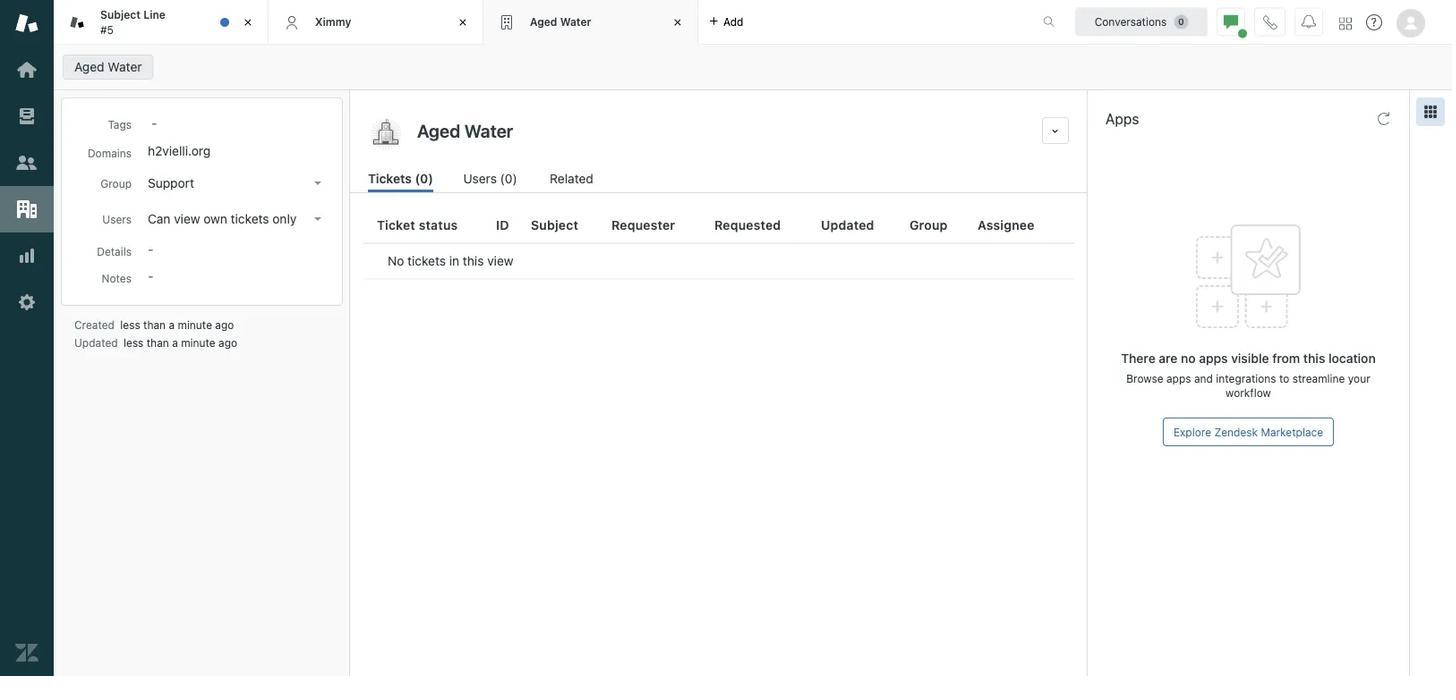 Task type: locate. For each thing, give the bounding box(es) containing it.
streamline
[[1292, 372, 1345, 385]]

this right in
[[463, 254, 484, 269]]

0 horizontal spatial subject
[[100, 9, 141, 21]]

view down id
[[487, 254, 513, 269]]

1 vertical spatial this
[[1303, 351, 1325, 366]]

0 horizontal spatial (0)
[[415, 171, 433, 186]]

aged inside aged water link
[[74, 60, 104, 74]]

view inside grid
[[487, 254, 513, 269]]

users (0)
[[463, 171, 517, 186]]

1 horizontal spatial updated
[[821, 218, 874, 233]]

0 horizontal spatial close image
[[239, 13, 257, 31]]

1 horizontal spatial (0)
[[500, 171, 517, 186]]

tags
[[108, 118, 132, 131]]

views image
[[15, 105, 38, 128]]

0 vertical spatial view
[[174, 212, 200, 226]]

users up id
[[463, 171, 497, 186]]

1 vertical spatial view
[[487, 254, 513, 269]]

no
[[1181, 351, 1196, 366]]

requester
[[611, 218, 675, 233]]

(0)
[[415, 171, 433, 186], [500, 171, 517, 186]]

0 horizontal spatial users
[[102, 213, 132, 226]]

there
[[1121, 351, 1155, 366]]

get help image
[[1366, 14, 1382, 30]]

tabs tab list
[[54, 0, 1024, 45]]

0 horizontal spatial updated
[[74, 337, 118, 349]]

support button
[[142, 171, 329, 196]]

0 horizontal spatial apps
[[1166, 372, 1191, 385]]

to
[[1279, 372, 1289, 385]]

1 horizontal spatial tickets
[[407, 254, 446, 269]]

status
[[419, 218, 458, 233]]

2 (0) from the left
[[500, 171, 517, 186]]

updated
[[821, 218, 874, 233], [74, 337, 118, 349]]

0 vertical spatial than
[[143, 319, 166, 331]]

button displays agent's chat status as online. image
[[1224, 15, 1238, 29]]

no
[[388, 254, 404, 269]]

can
[[148, 212, 171, 226]]

close image inside aged water "tab"
[[669, 13, 687, 31]]

tickets inside button
[[231, 212, 269, 226]]

0 vertical spatial water
[[560, 15, 591, 28]]

organizations image
[[15, 198, 38, 221]]

1 vertical spatial subject
[[531, 218, 578, 233]]

1 horizontal spatial this
[[1303, 351, 1325, 366]]

1 vertical spatial aged
[[74, 60, 104, 74]]

0 horizontal spatial this
[[463, 254, 484, 269]]

1 horizontal spatial aged water
[[530, 15, 591, 28]]

1 vertical spatial updated
[[74, 337, 118, 349]]

users up details
[[102, 213, 132, 226]]

less right created
[[120, 319, 140, 331]]

notifications image
[[1302, 15, 1316, 29]]

group left assignee
[[910, 218, 948, 233]]

arrow down image
[[314, 218, 321, 221]]

1 vertical spatial tickets
[[407, 254, 446, 269]]

1 horizontal spatial apps
[[1199, 351, 1228, 366]]

subject down the related link
[[531, 218, 578, 233]]

group
[[100, 177, 132, 190], [910, 218, 948, 233]]

main element
[[0, 0, 54, 677]]

related link
[[550, 169, 596, 192]]

view inside button
[[174, 212, 200, 226]]

(0) inside "link"
[[500, 171, 517, 186]]

1 vertical spatial aged water
[[74, 60, 142, 74]]

aged water
[[530, 15, 591, 28], [74, 60, 142, 74]]

1 vertical spatial group
[[910, 218, 948, 233]]

close image for aged water
[[669, 13, 687, 31]]

close image
[[239, 13, 257, 31], [454, 13, 472, 31], [669, 13, 687, 31]]

arrow down image
[[314, 182, 321, 185]]

less down notes
[[124, 337, 144, 349]]

browse
[[1126, 372, 1163, 385]]

this inside grid
[[463, 254, 484, 269]]

1 vertical spatial users
[[102, 213, 132, 226]]

this
[[463, 254, 484, 269], [1303, 351, 1325, 366]]

this up 'streamline' at the bottom right of page
[[1303, 351, 1325, 366]]

1 horizontal spatial aged
[[530, 15, 557, 28]]

3 close image from the left
[[669, 13, 687, 31]]

view
[[174, 212, 200, 226], [487, 254, 513, 269]]

explore
[[1174, 426, 1211, 439]]

1 horizontal spatial subject
[[531, 218, 578, 233]]

0 vertical spatial aged water
[[530, 15, 591, 28]]

aged inside aged water "tab"
[[530, 15, 557, 28]]

updated inside grid
[[821, 218, 874, 233]]

subject
[[100, 9, 141, 21], [531, 218, 578, 233]]

None text field
[[412, 117, 1035, 144]]

1 horizontal spatial view
[[487, 254, 513, 269]]

users for users (0)
[[463, 171, 497, 186]]

1 horizontal spatial close image
[[454, 13, 472, 31]]

0 vertical spatial updated
[[821, 218, 874, 233]]

users inside "link"
[[463, 171, 497, 186]]

support
[[148, 176, 194, 191]]

0 vertical spatial this
[[463, 254, 484, 269]]

a
[[169, 319, 175, 331], [172, 337, 178, 349]]

1 vertical spatial water
[[108, 60, 142, 74]]

ago
[[215, 319, 234, 331], [218, 337, 237, 349]]

your
[[1348, 372, 1370, 385]]

tickets inside grid
[[407, 254, 446, 269]]

0 horizontal spatial group
[[100, 177, 132, 190]]

1 horizontal spatial water
[[560, 15, 591, 28]]

1 vertical spatial apps
[[1166, 372, 1191, 385]]

zendesk products image
[[1339, 17, 1352, 30]]

0 vertical spatial aged
[[530, 15, 557, 28]]

are
[[1159, 351, 1178, 366]]

tab
[[54, 0, 269, 45]]

tab containing subject line
[[54, 0, 269, 45]]

0 vertical spatial users
[[463, 171, 497, 186]]

1 horizontal spatial users
[[463, 171, 497, 186]]

secondary element
[[54, 49, 1452, 85]]

less
[[120, 319, 140, 331], [124, 337, 144, 349]]

id
[[496, 218, 509, 233]]

tickets (0)
[[368, 171, 433, 186]]

there are no apps visible from this location browse apps and integrations to streamline your workflow
[[1121, 351, 1376, 399]]

close image inside ximmy tab
[[454, 13, 472, 31]]

explore zendesk marketplace button
[[1163, 418, 1334, 447]]

than
[[143, 319, 166, 331], [147, 337, 169, 349]]

0 vertical spatial less
[[120, 319, 140, 331]]

updated inside created less than a minute ago updated less than a minute ago
[[74, 337, 118, 349]]

grid
[[350, 208, 1087, 677]]

0 horizontal spatial tickets
[[231, 212, 269, 226]]

minute
[[178, 319, 212, 331], [181, 337, 215, 349]]

ximmy tab
[[269, 0, 483, 45]]

customers image
[[15, 151, 38, 175]]

0 horizontal spatial water
[[108, 60, 142, 74]]

tickets right own
[[231, 212, 269, 226]]

notes
[[102, 272, 132, 285]]

2 horizontal spatial close image
[[669, 13, 687, 31]]

domains
[[88, 147, 132, 159]]

location
[[1329, 351, 1376, 366]]

zendesk support image
[[15, 12, 38, 35]]

tickets
[[231, 212, 269, 226], [407, 254, 446, 269]]

view right can
[[174, 212, 200, 226]]

requested
[[714, 218, 781, 233]]

subject inside subject line #5
[[100, 9, 141, 21]]

tickets left in
[[407, 254, 446, 269]]

0 vertical spatial a
[[169, 319, 175, 331]]

(0) up id
[[500, 171, 517, 186]]

(0) right tickets
[[415, 171, 433, 186]]

1 close image from the left
[[239, 13, 257, 31]]

can view own tickets only button
[[142, 207, 329, 232]]

0 vertical spatial apps
[[1199, 351, 1228, 366]]

2 close image from the left
[[454, 13, 472, 31]]

users
[[463, 171, 497, 186], [102, 213, 132, 226]]

0 vertical spatial subject
[[100, 9, 141, 21]]

1 (0) from the left
[[415, 171, 433, 186]]

grid containing ticket status
[[350, 208, 1087, 677]]

0 vertical spatial tickets
[[231, 212, 269, 226]]

water
[[560, 15, 591, 28], [108, 60, 142, 74]]

0 horizontal spatial view
[[174, 212, 200, 226]]

1 vertical spatial ago
[[218, 337, 237, 349]]

0 vertical spatial minute
[[178, 319, 212, 331]]

subject up #5
[[100, 9, 141, 21]]

apps image
[[1423, 105, 1438, 119]]

apps down no
[[1166, 372, 1191, 385]]

created
[[74, 319, 115, 331]]

marketplace
[[1261, 426, 1323, 439]]

0 horizontal spatial aged
[[74, 60, 104, 74]]

apps
[[1199, 351, 1228, 366], [1166, 372, 1191, 385]]

apps up and
[[1199, 351, 1228, 366]]

0 horizontal spatial aged water
[[74, 60, 142, 74]]

aged
[[530, 15, 557, 28], [74, 60, 104, 74]]

1 vertical spatial a
[[172, 337, 178, 349]]

group down "domains"
[[100, 177, 132, 190]]

#5
[[100, 23, 114, 36]]

reporting image
[[15, 244, 38, 268]]



Task type: vqa. For each thing, say whether or not it's contained in the screenshot.
1st Close IMAGE from the left
yes



Task type: describe. For each thing, give the bounding box(es) containing it.
(0) for users (0)
[[500, 171, 517, 186]]

line
[[143, 9, 166, 21]]

get started image
[[15, 58, 38, 81]]

admin image
[[15, 291, 38, 314]]

zendesk image
[[15, 642, 38, 665]]

conversations button
[[1075, 8, 1208, 36]]

0 vertical spatial group
[[100, 177, 132, 190]]

only
[[272, 212, 297, 226]]

add
[[723, 16, 743, 28]]

h2vielli.org
[[148, 144, 211, 158]]

water inside secondary element
[[108, 60, 142, 74]]

in
[[449, 254, 459, 269]]

users for users
[[102, 213, 132, 226]]

water inside "tab"
[[560, 15, 591, 28]]

integrations
[[1216, 372, 1276, 385]]

(0) for tickets (0)
[[415, 171, 433, 186]]

icon_org image
[[368, 117, 404, 153]]

no tickets in this view
[[388, 254, 513, 269]]

details
[[97, 245, 132, 258]]

workflow
[[1226, 387, 1271, 399]]

own
[[204, 212, 227, 226]]

aged water link
[[63, 55, 154, 80]]

assignee
[[978, 218, 1035, 233]]

1 horizontal spatial group
[[910, 218, 948, 233]]

related
[[550, 171, 593, 186]]

subject for subject line #5
[[100, 9, 141, 21]]

tickets
[[368, 171, 412, 186]]

tickets (0) link
[[368, 169, 433, 192]]

1 vertical spatial minute
[[181, 337, 215, 349]]

can view own tickets only
[[148, 212, 297, 226]]

zendesk
[[1214, 426, 1258, 439]]

from
[[1272, 351, 1300, 366]]

explore zendesk marketplace
[[1174, 426, 1323, 439]]

apps
[[1106, 111, 1139, 128]]

users (0) link
[[463, 169, 520, 192]]

close image for ximmy
[[454, 13, 472, 31]]

ticket status
[[377, 218, 458, 233]]

0 vertical spatial ago
[[215, 319, 234, 331]]

close image inside tab
[[239, 13, 257, 31]]

ticket
[[377, 218, 415, 233]]

1 vertical spatial than
[[147, 337, 169, 349]]

conversations
[[1095, 16, 1167, 28]]

visible
[[1231, 351, 1269, 366]]

1 vertical spatial less
[[124, 337, 144, 349]]

subject for subject
[[531, 218, 578, 233]]

created less than a minute ago updated less than a minute ago
[[74, 319, 237, 349]]

and
[[1194, 372, 1213, 385]]

subject line #5
[[100, 9, 166, 36]]

add button
[[698, 0, 754, 44]]

aged water inside aged water "tab"
[[530, 15, 591, 28]]

- field
[[144, 113, 329, 132]]

ximmy
[[315, 15, 351, 28]]

aged water tab
[[483, 0, 698, 45]]

aged water inside aged water link
[[74, 60, 142, 74]]

this inside there are no apps visible from this location browse apps and integrations to streamline your workflow
[[1303, 351, 1325, 366]]



